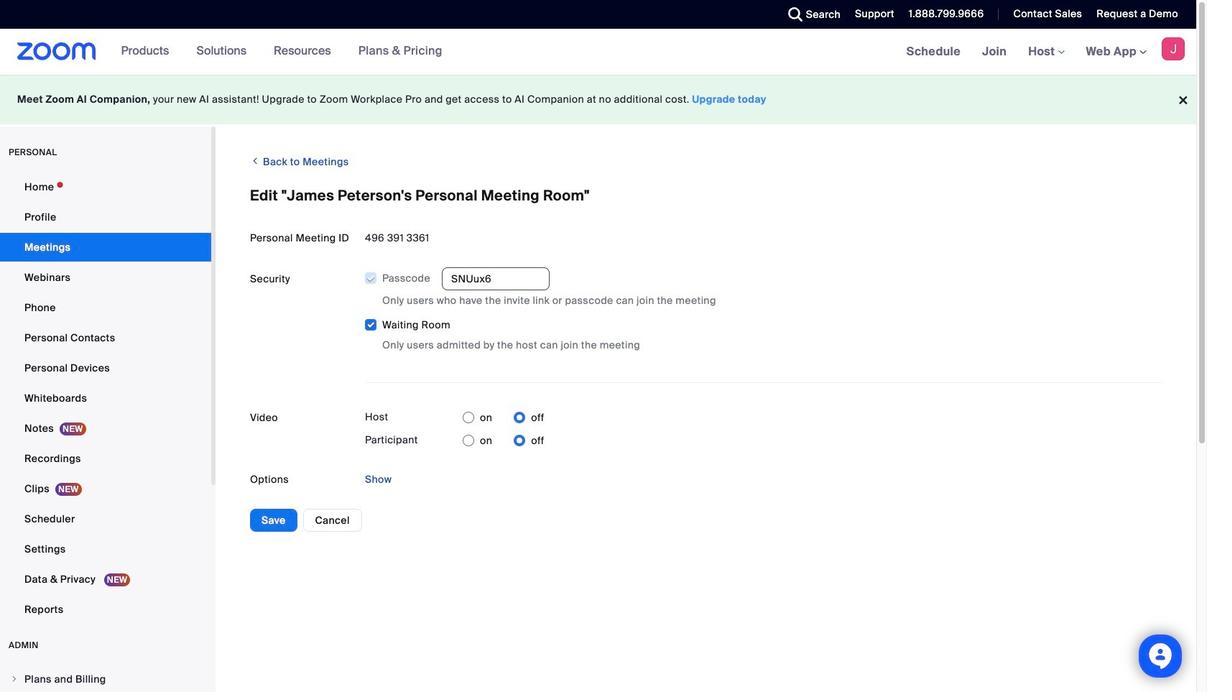 Task type: locate. For each thing, give the bounding box(es) containing it.
footer
[[0, 75, 1197, 124]]

left image
[[250, 154, 261, 168]]

option group
[[463, 406, 545, 429], [463, 429, 545, 452]]

menu item
[[0, 666, 211, 692]]

product information navigation
[[110, 29, 453, 75]]

banner
[[0, 29, 1197, 75]]

profile picture image
[[1162, 37, 1185, 60]]

group
[[365, 267, 1162, 353]]

right image
[[10, 675, 19, 684]]

1 option group from the top
[[463, 406, 545, 429]]

None text field
[[442, 268, 550, 291]]

2 option group from the top
[[463, 429, 545, 452]]

personal menu menu
[[0, 173, 211, 625]]



Task type: describe. For each thing, give the bounding box(es) containing it.
zoom logo image
[[17, 42, 96, 60]]

meetings navigation
[[896, 29, 1197, 75]]



